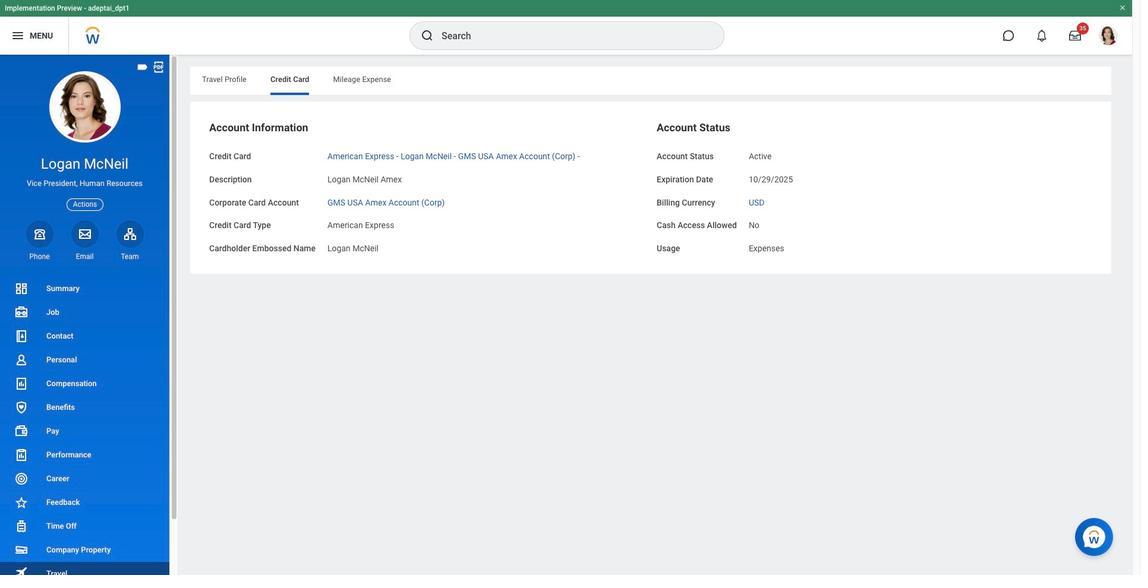 Task type: vqa. For each thing, say whether or not it's contained in the screenshot.
caret down icon
no



Task type: locate. For each thing, give the bounding box(es) containing it.
justify image
[[11, 29, 25, 43]]

time off image
[[14, 519, 29, 534]]

0 horizontal spatial group
[[209, 121, 645, 255]]

mail image
[[78, 227, 92, 241]]

2 group from the left
[[657, 121, 1092, 255]]

team logan mcneil element
[[116, 252, 144, 261]]

search image
[[420, 29, 434, 43]]

navigation pane region
[[0, 55, 178, 575]]

banner
[[0, 0, 1132, 55]]

view team image
[[123, 227, 137, 241]]

1 horizontal spatial group
[[657, 121, 1092, 255]]

phone image
[[31, 227, 48, 241]]

tab list
[[190, 67, 1111, 95]]

active element
[[749, 149, 772, 161]]

list
[[0, 277, 169, 575]]

summary image
[[14, 282, 29, 296]]

benefits image
[[14, 401, 29, 415]]

profile logan mcneil image
[[1099, 26, 1118, 48]]

group
[[209, 121, 645, 255], [657, 121, 1092, 255]]

travel image
[[14, 566, 29, 575]]

list inside navigation pane region
[[0, 277, 169, 575]]

expenses element
[[749, 241, 784, 253]]

feedback image
[[14, 496, 29, 510]]

career image
[[14, 472, 29, 486]]

tag image
[[136, 61, 149, 74]]

compensation image
[[14, 377, 29, 391]]

american express element
[[328, 218, 394, 230]]



Task type: describe. For each thing, give the bounding box(es) containing it.
Search Workday  search field
[[442, 23, 700, 49]]

contact image
[[14, 329, 29, 344]]

close environment banner image
[[1119, 4, 1126, 11]]

1 group from the left
[[209, 121, 645, 255]]

pay image
[[14, 424, 29, 439]]

personal image
[[14, 353, 29, 367]]

inbox large image
[[1069, 30, 1081, 42]]

performance image
[[14, 448, 29, 462]]

notifications large image
[[1036, 30, 1048, 42]]

job image
[[14, 305, 29, 320]]

view printable version (pdf) image
[[152, 61, 165, 74]]

phone logan mcneil element
[[26, 252, 53, 261]]

email logan mcneil element
[[71, 252, 98, 261]]

company property image
[[14, 543, 29, 557]]



